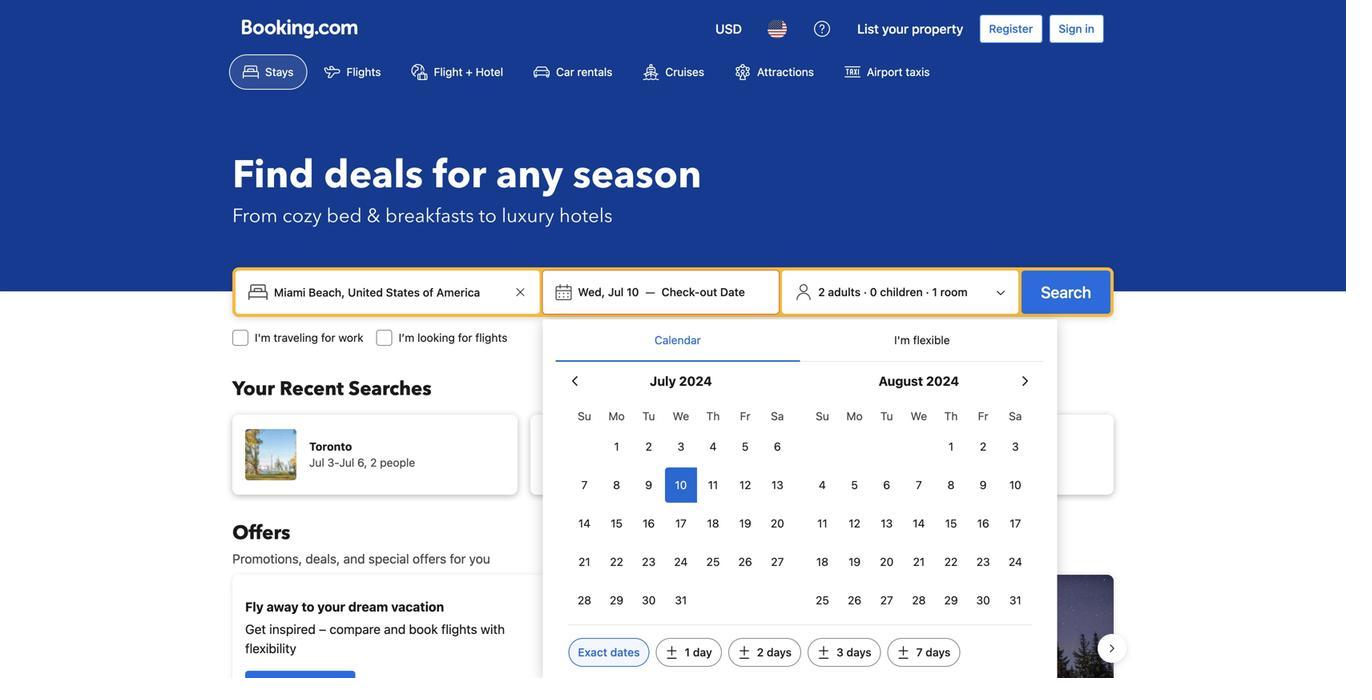Task type: describe. For each thing, give the bounding box(es) containing it.
13 July 2024 checkbox
[[762, 468, 794, 503]]

th for august 2024
[[945, 410, 958, 423]]

calendar
[[655, 334, 701, 347]]

offering
[[802, 613, 847, 628]]

21 for '21 july 2024' checkbox
[[579, 556, 591, 569]]

fly away to your dream vacation get inspired – compare and book flights with flexibility
[[245, 600, 505, 657]]

get
[[245, 622, 266, 638]]

24 for 24 august 2024 checkbox
[[1009, 556, 1023, 569]]

region containing work, relax, or do a bit of both
[[220, 569, 1127, 679]]

18 August 2024 checkbox
[[807, 545, 839, 580]]

21 for the 21 option
[[913, 556, 925, 569]]

4 July 2024 checkbox
[[697, 430, 729, 465]]

1 horizontal spatial your
[[882, 21, 909, 36]]

1 horizontal spatial 3
[[837, 646, 844, 660]]

25 for '25 july 2024' checkbox
[[707, 556, 720, 569]]

29 for 29 checkbox
[[945, 594, 958, 608]]

we for july
[[673, 410, 689, 423]]

zanzibar
[[906, 440, 954, 454]]

31 for 31 option
[[1010, 594, 1022, 608]]

stays link
[[229, 55, 307, 90]]

a
[[805, 590, 812, 606]]

30 for "30" checkbox
[[642, 594, 656, 608]]

6 July 2024 checkbox
[[762, 430, 794, 465]]

fr for july 2024
[[740, 410, 751, 423]]

su for july
[[578, 410, 591, 423]]

extended
[[693, 632, 747, 647]]

11 August 2024 checkbox
[[807, 507, 839, 542]]

—
[[646, 286, 655, 299]]

from
[[232, 203, 278, 230]]

list your property
[[858, 21, 964, 36]]

register link
[[980, 14, 1043, 43]]

sign in
[[1059, 22, 1095, 35]]

july 2024
[[650, 374, 712, 389]]

check-
[[662, 286, 700, 299]]

6, inside 'vung tau jul 3-jul 6, 2 people'
[[656, 456, 666, 470]]

14 for 14 july 2024 option
[[579, 517, 591, 531]]

21 July 2024 checkbox
[[569, 545, 601, 580]]

25 for the 25 august 2024 option
[[816, 594, 829, 608]]

0 vertical spatial 4
[[710, 440, 717, 454]]

2024 for july 2024
[[679, 374, 712, 389]]

booking.com image
[[242, 19, 357, 38]]

3- inside toronto jul 3-jul 6, 2 people
[[327, 456, 339, 470]]

book
[[409, 622, 438, 638]]

3 days
[[837, 646, 872, 660]]

2024 for august 2024
[[926, 374, 959, 389]]

people inside toronto jul 3-jul 6, 2 people
[[380, 456, 415, 470]]

special
[[369, 552, 409, 567]]

16 July 2024 checkbox
[[633, 507, 665, 542]]

luxury
[[502, 203, 555, 230]]

tu for august
[[881, 410, 893, 423]]

1 horizontal spatial 4
[[819, 479, 826, 492]]

27 for "27" checkbox
[[771, 556, 784, 569]]

8 for 8 'option' at the left bottom of page
[[613, 479, 620, 492]]

24 July 2024 checkbox
[[665, 545, 697, 580]]

13 August 2024 checkbox
[[871, 507, 903, 542]]

out
[[700, 286, 718, 299]]

20 for 20 "option"
[[771, 517, 785, 531]]

hotels
[[559, 203, 613, 230]]

2 adults · 0 children · 1 room button
[[789, 277, 1012, 308]]

airport taxis link
[[831, 55, 944, 90]]

grid for august
[[807, 401, 1032, 619]]

1 July 2024 checkbox
[[601, 430, 633, 465]]

dream
[[349, 600, 388, 615]]

your
[[232, 376, 275, 403]]

zanzibar link
[[829, 415, 1114, 495]]

2 down properties in the bottom of the page
[[757, 646, 764, 660]]

10 cell
[[665, 465, 697, 503]]

deals,
[[306, 552, 340, 567]]

mo for august
[[847, 410, 863, 423]]

to inside find deals for any season from cozy bed & breakfasts to luxury hotels
[[479, 203, 497, 230]]

2 inside toronto jul 3-jul 6, 2 people
[[370, 456, 377, 470]]

attractions link
[[721, 55, 828, 90]]

days for 2 days
[[767, 646, 792, 660]]

fly
[[245, 600, 264, 615]]

i'm flexible
[[895, 334, 950, 347]]

adults
[[828, 286, 861, 299]]

7 for 7 august 2024 option at the right
[[916, 479, 922, 492]]

dates
[[611, 646, 640, 660]]

you
[[469, 552, 490, 567]]

1 day
[[685, 646, 712, 660]]

wed, jul 10 — check-out date
[[578, 286, 745, 299]]

flight + hotel link
[[398, 55, 517, 90]]

sa for august 2024
[[1009, 410, 1022, 423]]

compare
[[330, 622, 381, 638]]

airport
[[867, 65, 903, 79]]

for for traveling
[[321, 331, 336, 345]]

i'm flexible button
[[800, 320, 1045, 361]]

offers
[[232, 521, 290, 547]]

6 August 2024 checkbox
[[871, 468, 903, 503]]

13 for 13 option at the right bottom
[[772, 479, 784, 492]]

27 August 2024 checkbox
[[871, 584, 903, 619]]

1 inside option
[[614, 440, 619, 454]]

your inside fly away to your dream vacation get inspired – compare and book flights with flexibility
[[318, 600, 345, 615]]

any
[[496, 149, 563, 202]]

monthly
[[693, 651, 739, 666]]

26 July 2024 checkbox
[[729, 545, 762, 580]]

deals
[[324, 149, 423, 202]]

for for deals
[[433, 149, 487, 202]]

–
[[319, 622, 326, 638]]

Where are you going? field
[[268, 278, 511, 307]]

25 July 2024 checkbox
[[697, 545, 729, 580]]

10 for 10 checkbox
[[675, 479, 687, 492]]

11 July 2024 checkbox
[[697, 468, 729, 503]]

exact
[[578, 646, 608, 660]]

tab list containing calendar
[[556, 320, 1045, 363]]

8 for 8 'checkbox'
[[948, 479, 955, 492]]

18 for 18 august 2024 checkbox
[[817, 556, 829, 569]]

24 August 2024 checkbox
[[1000, 545, 1032, 580]]

for for looking
[[458, 331, 473, 345]]

tau
[[639, 440, 659, 454]]

1 vertical spatial 6
[[884, 479, 891, 492]]

25 August 2024 checkbox
[[807, 584, 839, 619]]

0 horizontal spatial 10
[[627, 286, 639, 299]]

rentals
[[577, 65, 613, 79]]

cruises
[[666, 65, 705, 79]]

toronto jul 3-jul 6, 2 people
[[309, 440, 415, 470]]

15 August 2024 checkbox
[[935, 507, 967, 542]]

31 for 31 checkbox
[[675, 594, 687, 608]]

17 for '17' checkbox
[[675, 517, 687, 531]]

i'm
[[399, 331, 415, 345]]

18 for 18 july 2024 checkbox
[[707, 517, 719, 531]]

7 August 2024 checkbox
[[903, 468, 935, 503]]

mo for july
[[609, 410, 625, 423]]

22 August 2024 checkbox
[[935, 545, 967, 580]]

days for 7 days
[[926, 646, 951, 660]]

2 inside checkbox
[[646, 440, 652, 454]]

reduced
[[850, 632, 898, 647]]

and inside fly away to your dream vacation get inspired – compare and book flights with flexibility
[[384, 622, 406, 638]]

22 July 2024 checkbox
[[601, 545, 633, 580]]

7 days
[[917, 646, 951, 660]]

9 for 9 august 2024 checkbox
[[980, 479, 987, 492]]

16 August 2024 checkbox
[[967, 507, 1000, 542]]

1 inside 'dropdown button'
[[932, 286, 938, 299]]

7 July 2024 checkbox
[[569, 468, 601, 503]]

find deals for any season from cozy bed & breakfasts to luxury hotels
[[232, 149, 702, 230]]

usd
[[716, 21, 742, 36]]

inspired
[[269, 622, 316, 638]]

3 July 2024 checkbox
[[665, 430, 697, 465]]

29 July 2024 checkbox
[[601, 584, 633, 619]]

grid for july
[[569, 401, 794, 619]]

2 inside option
[[980, 440, 987, 454]]

sign
[[1059, 22, 1083, 35]]

car rentals
[[556, 65, 613, 79]]

attractions
[[757, 65, 814, 79]]

i'm traveling for work
[[255, 331, 364, 345]]

flights link
[[311, 55, 395, 90]]

for inside offers promotions, deals, and special offers for you
[[450, 552, 466, 567]]

1 left day at the bottom right of the page
[[685, 646, 690, 660]]

2 days
[[757, 646, 792, 660]]

or
[[770, 590, 783, 606]]

browse
[[693, 613, 735, 628]]

0
[[870, 286, 877, 299]]

taxis
[[906, 65, 930, 79]]

i'm for i'm traveling for work
[[255, 331, 271, 345]]

5 July 2024 checkbox
[[729, 430, 762, 465]]

26 for 26 july 2024 checkbox
[[739, 556, 752, 569]]

with inside the work, relax, or do a bit of both browse properties offering extended stays, many with reduced monthly rates
[[822, 632, 846, 647]]

exact dates
[[578, 646, 640, 660]]

24 for 24 july 2024 option
[[674, 556, 688, 569]]

fly away to your dream vacation image
[[542, 593, 654, 679]]

2 August 2024 checkbox
[[967, 430, 1000, 465]]

26 August 2024 checkbox
[[839, 584, 871, 619]]

children
[[880, 286, 923, 299]]

bed
[[327, 203, 362, 230]]

29 August 2024 checkbox
[[935, 584, 967, 619]]

2 · from the left
[[926, 286, 929, 299]]

16 for 16 july 2024 option on the left bottom
[[643, 517, 655, 531]]



Task type: vqa. For each thing, say whether or not it's contained in the screenshot.


Task type: locate. For each thing, give the bounding box(es) containing it.
· right children
[[926, 286, 929, 299]]

19 right 18 august 2024 checkbox
[[849, 556, 861, 569]]

0 vertical spatial 13
[[772, 479, 784, 492]]

2 su from the left
[[816, 410, 829, 423]]

2 15 from the left
[[945, 517, 957, 531]]

mo up 1 july 2024 option
[[609, 410, 625, 423]]

find
[[232, 149, 314, 202]]

1 fr from the left
[[740, 410, 751, 423]]

0 horizontal spatial 2024
[[679, 374, 712, 389]]

21 inside checkbox
[[579, 556, 591, 569]]

19 inside 19 july 2024 checkbox
[[739, 517, 752, 531]]

17 inside checkbox
[[1010, 517, 1021, 531]]

21 right 20 august 2024 checkbox at the right of page
[[913, 556, 925, 569]]

12 inside "option"
[[740, 479, 751, 492]]

1 21 from the left
[[579, 556, 591, 569]]

0 horizontal spatial ·
[[864, 286, 867, 299]]

1 horizontal spatial 18
[[817, 556, 829, 569]]

2 th from the left
[[945, 410, 958, 423]]

and right deals,
[[344, 552, 365, 567]]

15 right '14' option
[[945, 517, 957, 531]]

1 vertical spatial 25
[[816, 594, 829, 608]]

in
[[1085, 22, 1095, 35]]

1 vertical spatial 13
[[881, 517, 893, 531]]

hotel
[[476, 65, 503, 79]]

6 right 5 option
[[774, 440, 781, 454]]

we up 'zanzibar'
[[911, 410, 927, 423]]

27 for 27 option
[[881, 594, 894, 608]]

11
[[708, 479, 718, 492], [818, 517, 828, 531]]

cozy
[[283, 203, 322, 230]]

1 horizontal spatial 3-
[[626, 456, 638, 470]]

9 left 10 checkbox
[[645, 479, 653, 492]]

21 left 22 july 2024 option
[[579, 556, 591, 569]]

17 right 16 option
[[1010, 517, 1021, 531]]

august
[[879, 374, 923, 389]]

3
[[678, 440, 685, 454], [1012, 440, 1019, 454], [837, 646, 844, 660]]

16 inside option
[[643, 517, 655, 531]]

·
[[864, 286, 867, 299], [926, 286, 929, 299]]

sa up 6 option
[[771, 410, 784, 423]]

25
[[707, 556, 720, 569], [816, 594, 829, 608]]

1 people from the left
[[380, 456, 415, 470]]

0 horizontal spatial grid
[[569, 401, 794, 619]]

relax,
[[732, 590, 767, 606]]

23 August 2024 checkbox
[[967, 545, 1000, 580]]

2 17 from the left
[[1010, 517, 1021, 531]]

1 23 from the left
[[642, 556, 656, 569]]

3- down "vung"
[[626, 456, 638, 470]]

26 right of
[[848, 594, 862, 608]]

tu up tau
[[643, 410, 655, 423]]

to inside fly away to your dream vacation get inspired – compare and book flights with flexibility
[[302, 600, 314, 615]]

tab list
[[556, 320, 1045, 363]]

7 left 8 'option' at the left bottom of page
[[582, 479, 588, 492]]

calendar button
[[556, 320, 800, 361]]

promotions,
[[232, 552, 302, 567]]

17 inside checkbox
[[675, 517, 687, 531]]

30 inside checkbox
[[642, 594, 656, 608]]

18 right '17' checkbox
[[707, 517, 719, 531]]

22 for 22 august 2024 checkbox
[[945, 556, 958, 569]]

30 July 2024 checkbox
[[633, 584, 665, 619]]

1 horizontal spatial i'm
[[895, 334, 910, 347]]

21 inside option
[[913, 556, 925, 569]]

31 August 2024 checkbox
[[1000, 584, 1032, 619]]

26 for '26 august 2024' checkbox
[[848, 594, 862, 608]]

1 horizontal spatial 16
[[978, 517, 990, 531]]

2024
[[679, 374, 712, 389], [926, 374, 959, 389]]

both
[[851, 590, 880, 606]]

th up 1 'checkbox'
[[945, 410, 958, 423]]

2 we from the left
[[911, 410, 927, 423]]

19
[[739, 517, 752, 531], [849, 556, 861, 569]]

26 right '25 july 2024' checkbox
[[739, 556, 752, 569]]

3 right 2 option
[[1012, 440, 1019, 454]]

fr up 5 option
[[740, 410, 751, 423]]

2 22 from the left
[[945, 556, 958, 569]]

1 horizontal spatial 6
[[884, 479, 891, 492]]

breakfasts
[[385, 203, 474, 230]]

20 inside "option"
[[771, 517, 785, 531]]

10
[[627, 286, 639, 299], [675, 479, 687, 492], [1010, 479, 1022, 492]]

0 horizontal spatial 22
[[610, 556, 623, 569]]

20 left the 21 option
[[880, 556, 894, 569]]

date
[[720, 286, 745, 299]]

register
[[989, 22, 1033, 35]]

0 horizontal spatial 26
[[739, 556, 752, 569]]

0 vertical spatial 26
[[739, 556, 752, 569]]

your
[[882, 21, 909, 36], [318, 600, 345, 615]]

2 fr from the left
[[978, 410, 989, 423]]

0 horizontal spatial 31
[[675, 594, 687, 608]]

24 inside checkbox
[[1009, 556, 1023, 569]]

car
[[556, 65, 574, 79]]

looking
[[418, 331, 455, 345]]

1 horizontal spatial 20
[[880, 556, 894, 569]]

1 th from the left
[[707, 410, 720, 423]]

1 horizontal spatial 19
[[849, 556, 861, 569]]

16 for 16 option
[[978, 517, 990, 531]]

30 August 2024 checkbox
[[967, 584, 1000, 619]]

28 left '29' option
[[578, 594, 592, 608]]

20 August 2024 checkbox
[[871, 545, 903, 580]]

13 right 12 option
[[881, 517, 893, 531]]

i'm for i'm flexible
[[895, 334, 910, 347]]

15 inside checkbox
[[611, 517, 623, 531]]

work,
[[693, 590, 729, 606]]

19 for 19 july 2024 checkbox
[[739, 517, 752, 531]]

for right looking
[[458, 331, 473, 345]]

2 down searches
[[370, 456, 377, 470]]

30 right 29 checkbox
[[977, 594, 991, 608]]

0 horizontal spatial tu
[[643, 410, 655, 423]]

1 vertical spatial and
[[384, 622, 406, 638]]

0 horizontal spatial 15
[[611, 517, 623, 531]]

1 24 from the left
[[674, 556, 688, 569]]

recent
[[280, 376, 344, 403]]

3 August 2024 checkbox
[[1000, 430, 1032, 465]]

0 horizontal spatial 3
[[678, 440, 685, 454]]

1 horizontal spatial 28
[[912, 594, 926, 608]]

2 8 from the left
[[948, 479, 955, 492]]

wed, jul 10 button
[[572, 278, 646, 307]]

4 left 5 august 2024 checkbox
[[819, 479, 826, 492]]

0 horizontal spatial 17
[[675, 517, 687, 531]]

14 August 2024 checkbox
[[903, 507, 935, 542]]

1 horizontal spatial 21
[[913, 556, 925, 569]]

1 horizontal spatial 23
[[977, 556, 990, 569]]

3 inside 3 checkbox
[[678, 440, 685, 454]]

24 right 23 option
[[1009, 556, 1023, 569]]

with down offering
[[822, 632, 846, 647]]

sa up 3 'checkbox'
[[1009, 410, 1022, 423]]

5 August 2024 checkbox
[[839, 468, 871, 503]]

12 July 2024 checkbox
[[729, 468, 762, 503]]

1 31 from the left
[[675, 594, 687, 608]]

2 2024 from the left
[[926, 374, 959, 389]]

27 July 2024 checkbox
[[762, 545, 794, 580]]

12 for 12 july 2024 "option"
[[740, 479, 751, 492]]

1 horizontal spatial 31
[[1010, 594, 1022, 608]]

2 23 from the left
[[977, 556, 990, 569]]

20 July 2024 checkbox
[[762, 507, 794, 542]]

1 horizontal spatial ·
[[926, 286, 929, 299]]

29 right 28 checkbox
[[610, 594, 624, 608]]

1 we from the left
[[673, 410, 689, 423]]

1 15 from the left
[[611, 517, 623, 531]]

your right the list
[[882, 21, 909, 36]]

season
[[573, 149, 702, 202]]

2 days from the left
[[847, 646, 872, 660]]

rates
[[743, 651, 772, 666]]

grid
[[569, 401, 794, 619], [807, 401, 1032, 619]]

1 3- from the left
[[327, 456, 339, 470]]

0 horizontal spatial to
[[302, 600, 314, 615]]

2 inside 'dropdown button'
[[819, 286, 825, 299]]

days
[[767, 646, 792, 660], [847, 646, 872, 660], [926, 646, 951, 660]]

12 right 11 july 2024 option
[[740, 479, 751, 492]]

room
[[941, 286, 968, 299]]

jul
[[608, 286, 624, 299], [309, 456, 324, 470], [339, 456, 354, 470], [608, 456, 623, 470], [638, 456, 653, 470]]

su up 4 checkbox
[[816, 410, 829, 423]]

25 right the a
[[816, 594, 829, 608]]

19 August 2024 checkbox
[[839, 545, 871, 580]]

1 horizontal spatial 12
[[849, 517, 861, 531]]

we for august
[[911, 410, 927, 423]]

1 horizontal spatial 24
[[1009, 556, 1023, 569]]

properties
[[739, 613, 798, 628]]

1 horizontal spatial 9
[[980, 479, 987, 492]]

28 inside option
[[912, 594, 926, 608]]

search
[[1041, 283, 1092, 302]]

16 inside option
[[978, 517, 990, 531]]

3-
[[327, 456, 339, 470], [626, 456, 638, 470]]

18 July 2024 checkbox
[[697, 507, 729, 542]]

10 right 9 checkbox
[[675, 479, 687, 492]]

0 horizontal spatial 11
[[708, 479, 718, 492]]

3 right 2 checkbox
[[678, 440, 685, 454]]

0 horizontal spatial sa
[[771, 410, 784, 423]]

31 inside option
[[1010, 594, 1022, 608]]

2 right 1 'checkbox'
[[980, 440, 987, 454]]

31 left work,
[[675, 594, 687, 608]]

2 sa from the left
[[1009, 410, 1022, 423]]

tu for july
[[643, 410, 655, 423]]

fr
[[740, 410, 751, 423], [978, 410, 989, 423]]

1 17 from the left
[[675, 517, 687, 531]]

1 tu from the left
[[643, 410, 655, 423]]

airport taxis
[[867, 65, 930, 79]]

10 right 9 august 2024 checkbox
[[1010, 479, 1022, 492]]

and inside offers promotions, deals, and special offers for you
[[344, 552, 365, 567]]

15
[[611, 517, 623, 531], [945, 517, 957, 531]]

1 2024 from the left
[[679, 374, 712, 389]]

26
[[739, 556, 752, 569], [848, 594, 862, 608]]

6, down tau
[[656, 456, 666, 470]]

31 right 30 august 2024 checkbox
[[1010, 594, 1022, 608]]

3- down the toronto
[[327, 456, 339, 470]]

28 July 2024 checkbox
[[569, 584, 601, 619]]

25 inside '25 july 2024' checkbox
[[707, 556, 720, 569]]

tu down august
[[881, 410, 893, 423]]

1 su from the left
[[578, 410, 591, 423]]

0 horizontal spatial people
[[380, 456, 415, 470]]

flexibility
[[245, 642, 296, 657]]

14 left 15 checkbox
[[579, 517, 591, 531]]

mo up 5 august 2024 checkbox
[[847, 410, 863, 423]]

4 right 3 checkbox
[[710, 440, 717, 454]]

20 inside checkbox
[[880, 556, 894, 569]]

26 inside 26 july 2024 checkbox
[[739, 556, 752, 569]]

flights right book
[[441, 622, 477, 638]]

0 horizontal spatial 3-
[[327, 456, 339, 470]]

august 2024
[[879, 374, 959, 389]]

15 July 2024 checkbox
[[601, 507, 633, 542]]

11 left 12 option
[[818, 517, 828, 531]]

2 inside 'vung tau jul 3-jul 6, 2 people'
[[669, 456, 675, 470]]

13
[[772, 479, 784, 492], [881, 517, 893, 531]]

2 adults · 0 children · 1 room
[[819, 286, 968, 299]]

1 horizontal spatial 5
[[851, 479, 858, 492]]

10 for 10 august 2024 "option"
[[1010, 479, 1022, 492]]

20 right 19 july 2024 checkbox
[[771, 517, 785, 531]]

0 vertical spatial and
[[344, 552, 365, 567]]

30 inside 30 august 2024 checkbox
[[977, 594, 991, 608]]

1 mo from the left
[[609, 410, 625, 423]]

work, relax, or do a bit of both browse properties offering extended stays, many with reduced monthly rates
[[693, 590, 898, 666]]

16 right 15 august 2024 option
[[978, 517, 990, 531]]

traveling
[[274, 331, 318, 345]]

0 vertical spatial 5
[[742, 440, 749, 454]]

2
[[819, 286, 825, 299], [646, 440, 652, 454], [980, 440, 987, 454], [370, 456, 377, 470], [669, 456, 675, 470], [757, 646, 764, 660]]

2 14 from the left
[[913, 517, 925, 531]]

1 vertical spatial 20
[[880, 556, 894, 569]]

1 vertical spatial 12
[[849, 517, 861, 531]]

mo
[[609, 410, 625, 423], [847, 410, 863, 423]]

10 inside "option"
[[1010, 479, 1022, 492]]

1 28 from the left
[[578, 594, 592, 608]]

28 inside checkbox
[[578, 594, 592, 608]]

2 horizontal spatial 3
[[1012, 440, 1019, 454]]

0 horizontal spatial with
[[481, 622, 505, 638]]

0 horizontal spatial 20
[[771, 517, 785, 531]]

th for july 2024
[[707, 410, 720, 423]]

5 inside 5 august 2024 checkbox
[[851, 479, 858, 492]]

1 inside 'checkbox'
[[949, 440, 954, 454]]

9 August 2024 checkbox
[[967, 468, 1000, 503]]

1 vertical spatial 11
[[818, 517, 828, 531]]

17 right 16 july 2024 option on the left bottom
[[675, 517, 687, 531]]

30 for 30 august 2024 checkbox
[[977, 594, 991, 608]]

17 for 17 checkbox
[[1010, 517, 1021, 531]]

22 inside 22 august 2024 checkbox
[[945, 556, 958, 569]]

23 right 22 july 2024 option
[[642, 556, 656, 569]]

0 vertical spatial your
[[882, 21, 909, 36]]

1 horizontal spatial 30
[[977, 594, 991, 608]]

29 left 30 august 2024 checkbox
[[945, 594, 958, 608]]

wed,
[[578, 286, 605, 299]]

9 July 2024 checkbox
[[633, 468, 665, 503]]

1 horizontal spatial 6,
[[656, 456, 666, 470]]

2 people from the left
[[678, 456, 714, 470]]

27 right 26 july 2024 checkbox
[[771, 556, 784, 569]]

23 inside 23 checkbox
[[642, 556, 656, 569]]

3 days from the left
[[926, 646, 951, 660]]

0 horizontal spatial fr
[[740, 410, 751, 423]]

3 left "reduced"
[[837, 646, 844, 660]]

2 horizontal spatial days
[[926, 646, 951, 660]]

6, down searches
[[358, 456, 367, 470]]

1 horizontal spatial sa
[[1009, 410, 1022, 423]]

0 horizontal spatial 5
[[742, 440, 749, 454]]

4 August 2024 checkbox
[[807, 468, 839, 503]]

29 inside '29' option
[[610, 594, 624, 608]]

30 right '29' option
[[642, 594, 656, 608]]

23 July 2024 checkbox
[[633, 545, 665, 580]]

1 horizontal spatial 25
[[816, 594, 829, 608]]

14 left 15 august 2024 option
[[913, 517, 925, 531]]

17
[[675, 517, 687, 531], [1010, 517, 1021, 531]]

26 inside '26 august 2024' checkbox
[[848, 594, 862, 608]]

offers promotions, deals, and special offers for you
[[232, 521, 490, 567]]

1 days from the left
[[767, 646, 792, 660]]

3 inside 3 'checkbox'
[[1012, 440, 1019, 454]]

2 16 from the left
[[978, 517, 990, 531]]

2 31 from the left
[[1010, 594, 1022, 608]]

13 right 12 july 2024 "option"
[[772, 479, 784, 492]]

0 vertical spatial 19
[[739, 517, 752, 531]]

23 right 22 august 2024 checkbox
[[977, 556, 990, 569]]

1 horizontal spatial 2024
[[926, 374, 959, 389]]

22 right '21 july 2024' checkbox
[[610, 556, 623, 569]]

0 horizontal spatial your
[[318, 600, 345, 615]]

0 horizontal spatial 29
[[610, 594, 624, 608]]

july
[[650, 374, 676, 389]]

for left work
[[321, 331, 336, 345]]

list your property link
[[848, 10, 973, 48]]

5 inside 5 option
[[742, 440, 749, 454]]

1 horizontal spatial 22
[[945, 556, 958, 569]]

15 inside option
[[945, 517, 957, 531]]

3- inside 'vung tau jul 3-jul 6, 2 people'
[[626, 456, 638, 470]]

th
[[707, 410, 720, 423], [945, 410, 958, 423]]

1 22 from the left
[[610, 556, 623, 569]]

i'm left traveling
[[255, 331, 271, 345]]

2 29 from the left
[[945, 594, 958, 608]]

2 6, from the left
[[656, 456, 666, 470]]

0 horizontal spatial mo
[[609, 410, 625, 423]]

2 30 from the left
[[977, 594, 991, 608]]

su
[[578, 410, 591, 423], [816, 410, 829, 423]]

1 · from the left
[[864, 286, 867, 299]]

1 horizontal spatial th
[[945, 410, 958, 423]]

1 vertical spatial 27
[[881, 594, 894, 608]]

flights right looking
[[476, 331, 508, 345]]

7 for 7 july 2024 option
[[582, 479, 588, 492]]

27 right both
[[881, 594, 894, 608]]

3 for july 2024
[[678, 440, 685, 454]]

flights
[[347, 65, 381, 79]]

0 horizontal spatial 30
[[642, 594, 656, 608]]

days for 3 days
[[847, 646, 872, 660]]

9 for 9 checkbox
[[645, 479, 653, 492]]

16 right 15 checkbox
[[643, 517, 655, 531]]

29 inside 29 checkbox
[[945, 594, 958, 608]]

19 right 18 july 2024 checkbox
[[739, 517, 752, 531]]

toronto
[[309, 440, 352, 454]]

0 horizontal spatial 8
[[613, 479, 620, 492]]

23
[[642, 556, 656, 569], [977, 556, 990, 569]]

+
[[466, 65, 473, 79]]

5 for 5 august 2024 checkbox
[[851, 479, 858, 492]]

2 9 from the left
[[980, 479, 987, 492]]

2 21 from the left
[[913, 556, 925, 569]]

1 horizontal spatial days
[[847, 646, 872, 660]]

fr for august 2024
[[978, 410, 989, 423]]

2 July 2024 checkbox
[[633, 430, 665, 465]]

10 August 2024 checkbox
[[1000, 468, 1032, 503]]

1 6, from the left
[[358, 456, 367, 470]]

searches
[[349, 376, 432, 403]]

0 horizontal spatial and
[[344, 552, 365, 567]]

· left 0
[[864, 286, 867, 299]]

11 for the 11 august 2024 checkbox
[[818, 517, 828, 531]]

0 horizontal spatial days
[[767, 646, 792, 660]]

3 for august 2024
[[1012, 440, 1019, 454]]

to left luxury
[[479, 203, 497, 230]]

property
[[912, 21, 964, 36]]

with right book
[[481, 622, 505, 638]]

su up 7 july 2024 option
[[578, 410, 591, 423]]

to right the away
[[302, 600, 314, 615]]

fr up 2 option
[[978, 410, 989, 423]]

2 mo from the left
[[847, 410, 863, 423]]

14 July 2024 checkbox
[[569, 507, 601, 542]]

11 inside option
[[708, 479, 718, 492]]

28 August 2024 checkbox
[[903, 584, 935, 619]]

0 horizontal spatial 25
[[707, 556, 720, 569]]

13 inside 'option'
[[881, 517, 893, 531]]

0 horizontal spatial 13
[[772, 479, 784, 492]]

19 July 2024 checkbox
[[729, 507, 762, 542]]

we up 3 checkbox
[[673, 410, 689, 423]]

1 16 from the left
[[643, 517, 655, 531]]

8 inside 'checkbox'
[[948, 479, 955, 492]]

1 horizontal spatial 17
[[1010, 517, 1021, 531]]

work
[[339, 331, 364, 345]]

0 vertical spatial to
[[479, 203, 497, 230]]

17 July 2024 checkbox
[[665, 507, 697, 542]]

1 sa from the left
[[771, 410, 784, 423]]

0 horizontal spatial 23
[[642, 556, 656, 569]]

vacation
[[391, 600, 444, 615]]

23 for 23 checkbox
[[642, 556, 656, 569]]

1 9 from the left
[[645, 479, 653, 492]]

0 horizontal spatial we
[[673, 410, 689, 423]]

1 horizontal spatial 29
[[945, 594, 958, 608]]

12 for 12 option
[[849, 517, 861, 531]]

1 8 from the left
[[613, 479, 620, 492]]

12 right the 11 august 2024 checkbox
[[849, 517, 861, 531]]

i'm inside button
[[895, 334, 910, 347]]

12 August 2024 checkbox
[[839, 507, 871, 542]]

0 vertical spatial flights
[[476, 331, 508, 345]]

1 grid from the left
[[569, 401, 794, 619]]

0 vertical spatial 18
[[707, 517, 719, 531]]

23 for 23 option
[[977, 556, 990, 569]]

with inside fly away to your dream vacation get inspired – compare and book flights with flexibility
[[481, 622, 505, 638]]

0 horizontal spatial 14
[[579, 517, 591, 531]]

flight + hotel
[[434, 65, 503, 79]]

19 for 19 checkbox
[[849, 556, 861, 569]]

6, inside toronto jul 3-jul 6, 2 people
[[358, 456, 367, 470]]

27 inside option
[[881, 594, 894, 608]]

22 inside 22 july 2024 option
[[610, 556, 623, 569]]

27
[[771, 556, 784, 569], [881, 594, 894, 608]]

flexible
[[913, 334, 950, 347]]

0 horizontal spatial 18
[[707, 517, 719, 531]]

for up breakfasts
[[433, 149, 487, 202]]

1 30 from the left
[[642, 594, 656, 608]]

13 inside option
[[772, 479, 784, 492]]

17 August 2024 checkbox
[[1000, 507, 1032, 542]]

1 29 from the left
[[610, 594, 624, 608]]

region
[[220, 569, 1127, 679]]

of
[[835, 590, 848, 606]]

10 inside checkbox
[[675, 479, 687, 492]]

7 right 6 option
[[916, 479, 922, 492]]

0 horizontal spatial 9
[[645, 479, 653, 492]]

1 left 'room'
[[932, 286, 938, 299]]

25 right 24 july 2024 option
[[707, 556, 720, 569]]

8 July 2024 checkbox
[[601, 468, 633, 503]]

i'm left flexible
[[895, 334, 910, 347]]

13 for 13 august 2024 'option'
[[881, 517, 893, 531]]

5 for 5 option
[[742, 440, 749, 454]]

2024 right july
[[679, 374, 712, 389]]

11 for 11 july 2024 option
[[708, 479, 718, 492]]

for left you
[[450, 552, 466, 567]]

6 left 7 august 2024 option at the right
[[884, 479, 891, 492]]

12
[[740, 479, 751, 492], [849, 517, 861, 531]]

we
[[673, 410, 689, 423], [911, 410, 927, 423]]

2 28 from the left
[[912, 594, 926, 608]]

1 14 from the left
[[579, 517, 591, 531]]

1 left tau
[[614, 440, 619, 454]]

your up –
[[318, 600, 345, 615]]

28 for the 28 august 2024 option
[[912, 594, 926, 608]]

30
[[642, 594, 656, 608], [977, 594, 991, 608]]

sa for july 2024
[[771, 410, 784, 423]]

15 for 15 august 2024 option
[[945, 517, 957, 531]]

2 24 from the left
[[1009, 556, 1023, 569]]

2 tu from the left
[[881, 410, 893, 423]]

0 vertical spatial 6
[[774, 440, 781, 454]]

21 August 2024 checkbox
[[903, 545, 935, 580]]

1 horizontal spatial we
[[911, 410, 927, 423]]

9
[[645, 479, 653, 492], [980, 479, 987, 492]]

vung tau jul 3-jul 6, 2 people
[[608, 440, 714, 470]]

7 right "reduced"
[[917, 646, 923, 660]]

20 for 20 august 2024 checkbox at the right of page
[[880, 556, 894, 569]]

sign in link
[[1049, 14, 1104, 43]]

28 for 28 checkbox
[[578, 594, 592, 608]]

1 horizontal spatial 15
[[945, 517, 957, 531]]

15 for 15 checkbox
[[611, 517, 623, 531]]

19 inside 19 checkbox
[[849, 556, 861, 569]]

18 left 19 checkbox
[[817, 556, 829, 569]]

flight
[[434, 65, 463, 79]]

1 horizontal spatial fr
[[978, 410, 989, 423]]

11 left 12 july 2024 "option"
[[708, 479, 718, 492]]

1 horizontal spatial 11
[[818, 517, 828, 531]]

for inside find deals for any season from cozy bed & breakfasts to luxury hotels
[[433, 149, 487, 202]]

flights inside fly away to your dream vacation get inspired – compare and book flights with flexibility
[[441, 622, 477, 638]]

1 horizontal spatial 14
[[913, 517, 925, 531]]

31 inside checkbox
[[675, 594, 687, 608]]

1 August 2024 checkbox
[[935, 430, 967, 465]]

th up 4 checkbox
[[707, 410, 720, 423]]

25 inside the 25 august 2024 option
[[816, 594, 829, 608]]

1 horizontal spatial mo
[[847, 410, 863, 423]]

2 3- from the left
[[626, 456, 638, 470]]

su for august
[[816, 410, 829, 423]]

check-out date button
[[655, 278, 752, 307]]

1 horizontal spatial people
[[678, 456, 714, 470]]

24 inside option
[[674, 556, 688, 569]]

1 horizontal spatial 26
[[848, 594, 862, 608]]

10 left —
[[627, 286, 639, 299]]

14 for '14' option
[[913, 517, 925, 531]]

8 right 7 july 2024 option
[[613, 479, 620, 492]]

bit
[[815, 590, 832, 606]]

0 horizontal spatial i'm
[[255, 331, 271, 345]]

and left book
[[384, 622, 406, 638]]

away
[[267, 600, 299, 615]]

2 right 2 checkbox
[[669, 456, 675, 470]]

10 July 2024 checkbox
[[665, 468, 697, 503]]

0 vertical spatial 12
[[740, 479, 751, 492]]

8 August 2024 checkbox
[[935, 468, 967, 503]]

1 horizontal spatial and
[[384, 622, 406, 638]]

23 inside 23 option
[[977, 556, 990, 569]]

11 inside checkbox
[[818, 517, 828, 531]]

1 left 2 option
[[949, 440, 954, 454]]

27 inside checkbox
[[771, 556, 784, 569]]

8 right 7 august 2024 option at the right
[[948, 479, 955, 492]]

1 horizontal spatial grid
[[807, 401, 1032, 619]]

offers
[[413, 552, 447, 567]]

8 inside 'option'
[[613, 479, 620, 492]]

people inside 'vung tau jul 3-jul 6, 2 people'
[[678, 456, 714, 470]]

31 July 2024 checkbox
[[665, 584, 697, 619]]

list
[[858, 21, 879, 36]]

search button
[[1022, 271, 1111, 314]]

12 inside option
[[849, 517, 861, 531]]

1 horizontal spatial 8
[[948, 479, 955, 492]]

2 grid from the left
[[807, 401, 1032, 619]]

0 horizontal spatial 28
[[578, 594, 592, 608]]

stays,
[[750, 632, 784, 647]]

22 for 22 july 2024 option
[[610, 556, 623, 569]]

0 horizontal spatial th
[[707, 410, 720, 423]]

29 for '29' option
[[610, 594, 624, 608]]

sa
[[771, 410, 784, 423], [1009, 410, 1022, 423]]

1 vertical spatial flights
[[441, 622, 477, 638]]

a photo of a couple standing in front of a cabin in a forest at night image
[[970, 575, 1114, 679]]

15 right 14 july 2024 option
[[611, 517, 623, 531]]

28 left 29 checkbox
[[912, 594, 926, 608]]

7
[[582, 479, 588, 492], [916, 479, 922, 492], [917, 646, 923, 660]]



